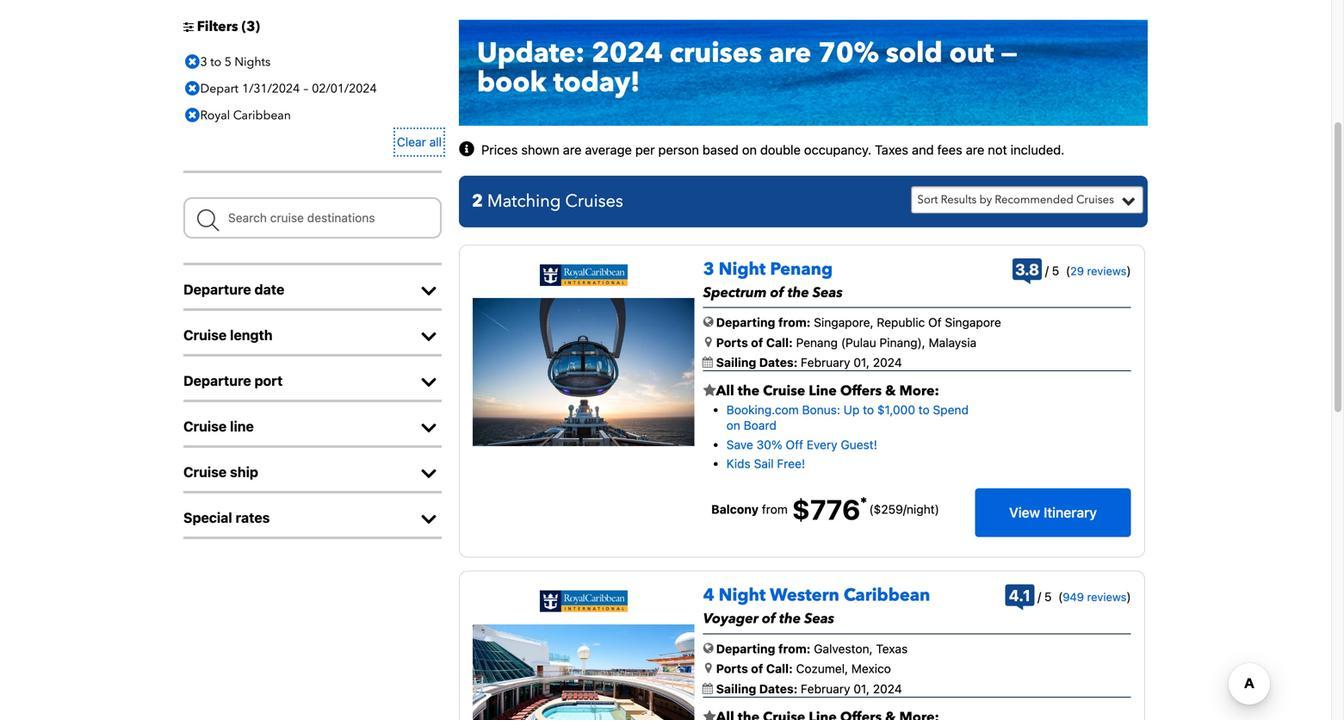 Task type: describe. For each thing, give the bounding box(es) containing it.
save 30% off every guest! link
[[727, 438, 878, 452]]

western
[[770, 584, 840, 607]]

date
[[255, 281, 285, 298]]

—
[[1002, 34, 1018, 72]]

occupancy.
[[805, 142, 872, 157]]

($259
[[870, 502, 904, 517]]

update: 2024 cruises are 70% sold out — book today!
[[477, 34, 1018, 101]]

map marker image
[[705, 662, 712, 674]]

4.1
[[1010, 586, 1031, 605]]

cruise for cruise line
[[184, 418, 227, 435]]

february 01, 2024 for 3 night penang
[[801, 355, 903, 370]]

view itinerary link
[[976, 488, 1132, 537]]

caribbean inside 4 night western caribbean voyager of the seas
[[844, 584, 931, 607]]

chevron down image for cruise line
[[416, 419, 442, 437]]

3 night penang spectrum of the seas
[[704, 257, 843, 302]]

info label image
[[459, 141, 478, 158]]

ports of call: for 4 night western caribbean
[[717, 662, 793, 676]]

are inside update: 2024 cruises are 70% sold out — book today!
[[769, 34, 812, 72]]

) for 3 night penang
[[1127, 264, 1132, 278]]

sailing dates: for 4 night western caribbean
[[717, 682, 801, 696]]

949
[[1063, 591, 1085, 604]]

mexico
[[852, 662, 892, 676]]

chevron down image for departure date
[[416, 282, 442, 300]]

spectrum of the seas image
[[473, 298, 695, 446]]

asterisk image
[[861, 497, 867, 504]]

2
[[472, 189, 483, 213]]

5 for 3 night penang
[[1053, 264, 1060, 278]]

4 night western caribbean voyager of the seas
[[704, 584, 931, 629]]

view itinerary
[[1010, 504, 1098, 521]]

sold
[[886, 34, 943, 72]]

february for 4 night western caribbean
[[801, 682, 851, 696]]

1/31/2024
[[242, 80, 300, 97]]

call: for 4 night western caribbean
[[767, 662, 793, 676]]

departing for 4 night western caribbean
[[717, 642, 776, 656]]

balcony
[[712, 502, 759, 517]]

guest!
[[841, 438, 878, 452]]

reviews for 3 night penang
[[1088, 264, 1127, 277]]

01, for 4 night western caribbean
[[854, 682, 870, 696]]

4
[[704, 584, 715, 607]]

star image
[[704, 384, 717, 398]]

times circle image
[[181, 49, 204, 75]]

balcony from $776
[[712, 493, 861, 526]]

of
[[929, 315, 942, 330]]

off
[[786, 438, 804, 452]]

star image
[[704, 710, 717, 720]]

1 horizontal spatial to
[[863, 403, 875, 417]]

cruise ship
[[184, 464, 258, 480]]

out
[[950, 34, 995, 72]]

dates: for 4 night western caribbean
[[760, 682, 798, 696]]

cruise length
[[184, 327, 273, 343]]

3 to 5 nights link
[[181, 49, 276, 75]]

ship
[[230, 464, 258, 480]]

departing for 3 night penang
[[717, 315, 776, 330]]

not
[[989, 142, 1008, 157]]

matching
[[488, 189, 561, 213]]

calendar image for 4 night western caribbean
[[703, 683, 713, 694]]

cruise for cruise length
[[184, 327, 227, 343]]

of right map marker icon
[[752, 335, 764, 350]]

special
[[184, 509, 232, 526]]

3 for to
[[200, 54, 207, 70]]

line
[[230, 418, 254, 435]]

penang (pulau pinang), malaysia
[[797, 335, 977, 350]]

singapore,
[[814, 315, 874, 330]]

1 vertical spatial the
[[738, 382, 760, 401]]

from
[[762, 502, 788, 517]]

2024 inside update: 2024 cruises are 70% sold out — book today!
[[592, 34, 663, 72]]

prices shown are average per person based on double occupancy. taxes and fees are not included. element
[[482, 142, 1065, 157]]

departure port
[[184, 373, 283, 389]]

double
[[761, 142, 801, 157]]

2 horizontal spatial are
[[966, 142, 985, 157]]

prices shown are average per person based on double occupancy. taxes and fees are not included.
[[482, 142, 1065, 157]]

–
[[304, 80, 309, 97]]

port
[[255, 373, 283, 389]]

29 reviews link
[[1071, 264, 1127, 277]]

4.1 / 5 ( 949 reviews )
[[1010, 586, 1132, 605]]

free!
[[777, 457, 806, 471]]

voyager
[[704, 610, 759, 629]]

spend
[[934, 403, 969, 417]]

1 times circle image from the top
[[181, 76, 204, 101]]

included.
[[1011, 142, 1065, 157]]

($259 / night)
[[870, 502, 940, 517]]

all
[[430, 135, 442, 149]]

sailing for 3 night penang
[[717, 355, 757, 370]]

5 for 4 night western caribbean
[[1045, 590, 1052, 604]]

of inside 4 night western caribbean voyager of the seas
[[762, 610, 776, 629]]

offers
[[841, 382, 882, 401]]

night for penang
[[719, 257, 766, 281]]

globe image
[[704, 642, 714, 654]]

departing from: galveston, texas
[[717, 642, 908, 656]]

night for western
[[719, 584, 766, 607]]

2024 for 4 night western caribbean
[[873, 682, 903, 696]]

taxes
[[875, 142, 909, 157]]

clear all link
[[397, 131, 442, 153]]

itinerary
[[1044, 504, 1098, 521]]

sort
[[918, 192, 939, 208]]

$1,000
[[878, 403, 916, 417]]

clear all
[[397, 135, 442, 149]]

royal
[[200, 107, 230, 123]]

from: for 4 night western caribbean
[[779, 642, 811, 656]]

0 horizontal spatial caribbean
[[233, 107, 291, 123]]

spectrum
[[704, 283, 767, 302]]

01, for 3 night penang
[[854, 355, 870, 370]]

results
[[941, 192, 977, 208]]

2 horizontal spatial to
[[919, 403, 930, 417]]

all the cruise line offers & more:
[[717, 382, 940, 401]]

( for 3 night penang
[[1066, 264, 1071, 278]]

by
[[980, 192, 993, 208]]

sailing for 4 night western caribbean
[[717, 682, 757, 696]]

) for 4 night western caribbean
[[1127, 590, 1132, 604]]

ports for 3 night penang
[[717, 335, 749, 350]]

shown
[[522, 142, 560, 157]]

30%
[[757, 438, 783, 452]]

booking.com bonus: up to $1,000 to spend on board link
[[727, 403, 969, 433]]

save
[[727, 438, 754, 452]]

royal caribbean image for 3 night penang
[[540, 264, 628, 286]]

recommended
[[995, 192, 1074, 208]]

70%
[[819, 34, 879, 72]]

globe image
[[704, 316, 714, 328]]

and
[[912, 142, 934, 157]]

royal caribbean
[[200, 107, 291, 123]]

all
[[717, 382, 735, 401]]

the inside 4 night western caribbean voyager of the seas
[[780, 610, 801, 629]]

reviews for 4 night western caribbean
[[1088, 591, 1127, 604]]

republic
[[877, 315, 926, 330]]

penang inside 3 night penang spectrum of the seas
[[771, 257, 833, 281]]

0 horizontal spatial cruises
[[566, 189, 624, 213]]

cruise line
[[184, 418, 254, 435]]



Task type: locate. For each thing, give the bounding box(es) containing it.
times circle image down 'depart'
[[181, 103, 204, 128]]

1 vertical spatial call:
[[767, 662, 793, 676]]

1 horizontal spatial are
[[769, 34, 812, 72]]

person
[[659, 142, 700, 157]]

night
[[719, 257, 766, 281], [719, 584, 766, 607]]

2 from: from the top
[[779, 642, 811, 656]]

night)
[[907, 502, 940, 517]]

2 royal caribbean image from the top
[[540, 591, 628, 612]]

0 vertical spatial dates:
[[760, 355, 798, 370]]

0 vertical spatial (
[[242, 17, 246, 36]]

3 to 5 nights
[[200, 54, 271, 70]]

on inside booking.com bonus: up to $1,000 to spend on board save 30% off every guest! kids sail free!
[[727, 418, 741, 433]]

on for board
[[727, 418, 741, 433]]

2 vertical spatial 3
[[704, 257, 715, 281]]

cozumel,
[[797, 662, 849, 676]]

3 chevron down image from the top
[[416, 419, 442, 437]]

of right map marker image
[[752, 662, 764, 676]]

0 vertical spatial february 01, 2024
[[801, 355, 903, 370]]

0 vertical spatial departing
[[717, 315, 776, 330]]

( right the 4.1
[[1059, 590, 1063, 604]]

per
[[636, 142, 655, 157]]

royal caribbean image up voyager of the seas image
[[540, 591, 628, 612]]

ports of call: right map marker image
[[717, 662, 793, 676]]

29
[[1071, 264, 1085, 277]]

1 ports from the top
[[717, 335, 749, 350]]

/ for 4 night western caribbean
[[1038, 590, 1042, 604]]

3.8
[[1016, 260, 1040, 279]]

february down cozumel,
[[801, 682, 851, 696]]

1 vertical spatial february 01, 2024
[[801, 682, 903, 696]]

ports
[[717, 335, 749, 350], [717, 662, 749, 676]]

sail
[[754, 457, 774, 471]]

5 chevron down image from the top
[[416, 511, 442, 528]]

1 vertical spatial sailing dates:
[[717, 682, 801, 696]]

( inside '4.1 / 5 ( 949 reviews )'
[[1059, 590, 1063, 604]]

night inside 3 night penang spectrum of the seas
[[719, 257, 766, 281]]

cruises
[[670, 34, 762, 72]]

seas down western
[[805, 610, 835, 629]]

based
[[703, 142, 739, 157]]

1 vertical spatial sailing
[[717, 682, 757, 696]]

) up nights
[[255, 17, 260, 36]]

departure date
[[184, 281, 285, 298]]

times circle image
[[181, 76, 204, 101], [181, 103, 204, 128]]

0 vertical spatial 5
[[225, 54, 232, 70]]

2 vertical spatial 5
[[1045, 590, 1052, 604]]

1 chevron down image from the top
[[416, 282, 442, 300]]

01, down mexico at the bottom right of page
[[854, 682, 870, 696]]

royal caribbean link
[[181, 103, 296, 128]]

departure up 'cruise length'
[[184, 281, 251, 298]]

0 vertical spatial sailing
[[717, 355, 757, 370]]

clear
[[397, 135, 426, 149]]

0 vertical spatial 2024
[[592, 34, 663, 72]]

night up voyager
[[719, 584, 766, 607]]

from:
[[779, 315, 811, 330], [779, 642, 811, 656]]

texas
[[877, 642, 908, 656]]

singapore
[[946, 315, 1002, 330]]

None field
[[184, 197, 442, 239]]

0 vertical spatial times circle image
[[181, 76, 204, 101]]

1 vertical spatial departing
[[717, 642, 776, 656]]

&
[[886, 382, 897, 401]]

february 01, 2024 down cozumel, mexico
[[801, 682, 903, 696]]

1 vertical spatial penang
[[797, 335, 838, 350]]

) inside '4.1 / 5 ( 949 reviews )'
[[1127, 590, 1132, 604]]

chevron down image for cruise ship
[[416, 465, 442, 482]]

1 vertical spatial dates:
[[760, 682, 798, 696]]

/ right the asterisk image
[[904, 502, 907, 517]]

0 vertical spatial royal caribbean image
[[540, 264, 628, 286]]

on up save
[[727, 418, 741, 433]]

0 vertical spatial )
[[255, 17, 260, 36]]

1 vertical spatial ports of call:
[[717, 662, 793, 676]]

penang down singapore,
[[797, 335, 838, 350]]

fees
[[938, 142, 963, 157]]

1 departure from the top
[[184, 281, 251, 298]]

/ right the 4.1
[[1038, 590, 1042, 604]]

1 ports of call: from the top
[[717, 335, 793, 350]]

2 01, from the top
[[854, 682, 870, 696]]

2 chevron down image from the top
[[416, 374, 442, 391]]

caribbean down 1/31/2024
[[233, 107, 291, 123]]

2 times circle image from the top
[[181, 103, 204, 128]]

2 february from the top
[[801, 682, 851, 696]]

line
[[809, 382, 837, 401]]

calendar image down map marker image
[[703, 683, 713, 694]]

galveston,
[[814, 642, 873, 656]]

view
[[1010, 504, 1041, 521]]

cruise up booking.com
[[764, 382, 806, 401]]

calendar image for 3 night penang
[[703, 357, 713, 368]]

cruises
[[566, 189, 624, 213], [1077, 192, 1115, 208]]

1 vertical spatial night
[[719, 584, 766, 607]]

0 vertical spatial penang
[[771, 257, 833, 281]]

0 vertical spatial ports of call:
[[717, 335, 793, 350]]

ports of call:
[[717, 335, 793, 350], [717, 662, 793, 676]]

reviews right 29
[[1088, 264, 1127, 277]]

cruise left length
[[184, 327, 227, 343]]

1 sailing dates: from the top
[[717, 355, 801, 370]]

949 reviews link
[[1063, 591, 1127, 604]]

( right 'filters'
[[242, 17, 246, 36]]

1 vertical spatial seas
[[805, 610, 835, 629]]

1 night from the top
[[719, 257, 766, 281]]

0 vertical spatial 01,
[[854, 355, 870, 370]]

2 calendar image from the top
[[703, 683, 713, 694]]

1 vertical spatial 01,
[[854, 682, 870, 696]]

3 for night
[[704, 257, 715, 281]]

1 vertical spatial ports
[[717, 662, 749, 676]]

1 horizontal spatial /
[[1038, 590, 1042, 604]]

3 inside 3 night penang spectrum of the seas
[[704, 257, 715, 281]]

chevron down image
[[416, 282, 442, 300], [416, 374, 442, 391], [416, 419, 442, 437], [416, 465, 442, 482], [416, 511, 442, 528]]

1 horizontal spatial caribbean
[[844, 584, 931, 607]]

sliders image
[[184, 21, 194, 33]]

01, down (pulau
[[854, 355, 870, 370]]

of right 'spectrum'
[[771, 283, 785, 302]]

filters ( 3 )
[[197, 17, 260, 36]]

5 left nights
[[225, 54, 232, 70]]

dates: for 3 night penang
[[760, 355, 798, 370]]

2 vertical spatial 2024
[[873, 682, 903, 696]]

1 horizontal spatial cruises
[[1077, 192, 1115, 208]]

departure up cruise line
[[184, 373, 251, 389]]

seas inside 3 night penang spectrum of the seas
[[813, 283, 843, 302]]

1 vertical spatial caribbean
[[844, 584, 931, 607]]

sailing dates: for 3 night penang
[[717, 355, 801, 370]]

3 up 'depart'
[[200, 54, 207, 70]]

(pulau
[[842, 335, 877, 350]]

ports right map marker image
[[717, 662, 749, 676]]

4 chevron down image from the top
[[416, 465, 442, 482]]

1 royal caribbean image from the top
[[540, 264, 628, 286]]

to right up
[[863, 403, 875, 417]]

1 vertical spatial )
[[1127, 264, 1132, 278]]

voyager of the seas image
[[473, 625, 695, 720]]

1 horizontal spatial (
[[1059, 590, 1063, 604]]

1 vertical spatial 2024
[[873, 355, 903, 370]]

0 vertical spatial from:
[[779, 315, 811, 330]]

ports of call: right map marker icon
[[717, 335, 793, 350]]

royal caribbean image
[[540, 264, 628, 286], [540, 591, 628, 612]]

cruise left ship in the bottom left of the page
[[184, 464, 227, 480]]

the down western
[[780, 610, 801, 629]]

2 horizontal spatial /
[[1046, 264, 1049, 278]]

0 vertical spatial seas
[[813, 283, 843, 302]]

the right 'spectrum'
[[788, 283, 810, 302]]

reviews inside '4.1 / 5 ( 949 reviews )'
[[1088, 591, 1127, 604]]

dates: down cozumel,
[[760, 682, 798, 696]]

1 calendar image from the top
[[703, 357, 713, 368]]

2 vertical spatial /
[[1038, 590, 1042, 604]]

0 vertical spatial calendar image
[[703, 357, 713, 368]]

the inside 3 night penang spectrum of the seas
[[788, 283, 810, 302]]

Search cruise destinations text field
[[184, 197, 442, 239]]

times circle image down times circle icon
[[181, 76, 204, 101]]

5 inside '4.1 / 5 ( 949 reviews )'
[[1045, 590, 1052, 604]]

1 departing from the top
[[717, 315, 776, 330]]

1 february 01, 2024 from the top
[[801, 355, 903, 370]]

1 vertical spatial 5
[[1053, 264, 1060, 278]]

3 up 'spectrum'
[[704, 257, 715, 281]]

( inside 3.8 / 5 ( 29 reviews )
[[1066, 264, 1071, 278]]

1 vertical spatial from:
[[779, 642, 811, 656]]

seas inside 4 night western caribbean voyager of the seas
[[805, 610, 835, 629]]

2 dates: from the top
[[760, 682, 798, 696]]

nights
[[235, 54, 271, 70]]

2 sailing dates: from the top
[[717, 682, 801, 696]]

length
[[230, 327, 273, 343]]

2 night from the top
[[719, 584, 766, 607]]

call: down 3 night penang spectrum of the seas in the top right of the page
[[767, 335, 793, 350]]

02/01/2024
[[312, 80, 377, 97]]

2 ports of call: from the top
[[717, 662, 793, 676]]

2 reviews from the top
[[1088, 591, 1127, 604]]

depart 1/31/2024 – 02/01/2024
[[200, 80, 377, 97]]

2 vertical spatial the
[[780, 610, 801, 629]]

2 vertical spatial (
[[1059, 590, 1063, 604]]

filters
[[197, 17, 238, 36]]

2024 for 3 night penang
[[873, 355, 903, 370]]

rates
[[236, 509, 270, 526]]

2 ports from the top
[[717, 662, 749, 676]]

cruises right recommended
[[1077, 192, 1115, 208]]

1 horizontal spatial 3
[[246, 17, 255, 36]]

) right 949
[[1127, 590, 1132, 604]]

sailing dates:
[[717, 355, 801, 370], [717, 682, 801, 696]]

departing from: singapore, republic of singapore
[[717, 315, 1002, 330]]

2 horizontal spatial 3
[[704, 257, 715, 281]]

booking.com bonus: up to $1,000 to spend on board save 30% off every guest! kids sail free!
[[727, 403, 969, 471]]

call: down departing from: galveston, texas
[[767, 662, 793, 676]]

/ inside 3.8 / 5 ( 29 reviews )
[[1046, 264, 1049, 278]]

royal caribbean image down 2 matching cruises
[[540, 264, 628, 286]]

1 vertical spatial calendar image
[[703, 683, 713, 694]]

cruise for cruise ship
[[184, 464, 227, 480]]

from: up cozumel,
[[779, 642, 811, 656]]

penang
[[771, 257, 833, 281], [797, 335, 838, 350]]

book today!
[[477, 64, 641, 101]]

sailing dates: up all
[[717, 355, 801, 370]]

1 vertical spatial 3
[[200, 54, 207, 70]]

on right based at the top right of page
[[743, 142, 757, 157]]

cruise left line at bottom left
[[184, 418, 227, 435]]

are left the 70%
[[769, 34, 812, 72]]

) inside 3.8 / 5 ( 29 reviews )
[[1127, 264, 1132, 278]]

0 vertical spatial call:
[[767, 335, 793, 350]]

from: down 3 night penang spectrum of the seas in the top right of the page
[[779, 315, 811, 330]]

ports right map marker icon
[[717, 335, 749, 350]]

2 departing from the top
[[717, 642, 776, 656]]

reviews right 949
[[1088, 591, 1127, 604]]

update:
[[477, 34, 585, 72]]

1 vertical spatial reviews
[[1088, 591, 1127, 604]]

reviews
[[1088, 264, 1127, 277], [1088, 591, 1127, 604]]

5
[[225, 54, 232, 70], [1053, 264, 1060, 278], [1045, 590, 1052, 604]]

1 vertical spatial on
[[727, 418, 741, 433]]

chevron down image for departure port
[[416, 374, 442, 391]]

depart
[[200, 80, 239, 97]]

reviews inside 3.8 / 5 ( 29 reviews )
[[1088, 264, 1127, 277]]

/ inside '4.1 / 5 ( 949 reviews )'
[[1038, 590, 1042, 604]]

( for 4 night western caribbean
[[1059, 590, 1063, 604]]

special rates
[[184, 509, 270, 526]]

1 vertical spatial royal caribbean image
[[540, 591, 628, 612]]

1 call: from the top
[[767, 335, 793, 350]]

0 horizontal spatial /
[[904, 502, 907, 517]]

1 from: from the top
[[779, 315, 811, 330]]

sailing up all
[[717, 355, 757, 370]]

penang up singapore,
[[771, 257, 833, 281]]

departure for departure port
[[184, 373, 251, 389]]

2 departure from the top
[[184, 373, 251, 389]]

3.8 / 5 ( 29 reviews )
[[1016, 260, 1132, 279]]

0 horizontal spatial are
[[563, 142, 582, 157]]

sailing dates: down departing from: galveston, texas
[[717, 682, 801, 696]]

departing down voyager
[[717, 642, 776, 656]]

1 vertical spatial (
[[1066, 264, 1071, 278]]

2 matching cruises
[[472, 189, 624, 213]]

0 vertical spatial caribbean
[[233, 107, 291, 123]]

ports for 4 night western caribbean
[[717, 662, 749, 676]]

5 left 949
[[1045, 590, 1052, 604]]

cruises down average
[[566, 189, 624, 213]]

cozumel, mexico
[[797, 662, 892, 676]]

are right shown
[[563, 142, 582, 157]]

are left not
[[966, 142, 985, 157]]

1 vertical spatial /
[[904, 502, 907, 517]]

0 horizontal spatial 3
[[200, 54, 207, 70]]

0 horizontal spatial to
[[210, 54, 222, 70]]

bonus:
[[803, 403, 841, 417]]

night up 'spectrum'
[[719, 257, 766, 281]]

2 call: from the top
[[767, 662, 793, 676]]

average
[[585, 142, 632, 157]]

1 reviews from the top
[[1088, 264, 1127, 277]]

1 vertical spatial times circle image
[[181, 103, 204, 128]]

1 01, from the top
[[854, 355, 870, 370]]

1 horizontal spatial on
[[743, 142, 757, 157]]

0 vertical spatial the
[[788, 283, 810, 302]]

map marker image
[[705, 336, 712, 348]]

february up all the cruise line offers & more:
[[801, 355, 851, 370]]

cruise
[[184, 327, 227, 343], [764, 382, 806, 401], [184, 418, 227, 435], [184, 464, 227, 480]]

kids sail free! link
[[727, 457, 806, 471]]

to right times circle icon
[[210, 54, 222, 70]]

0 vertical spatial on
[[743, 142, 757, 157]]

2 february 01, 2024 from the top
[[801, 682, 903, 696]]

dates: up booking.com
[[760, 355, 798, 370]]

on for double
[[743, 142, 757, 157]]

caribbean up texas
[[844, 584, 931, 607]]

seas up singapore,
[[813, 283, 843, 302]]

calendar image down map marker icon
[[703, 357, 713, 368]]

chevron down image
[[416, 328, 442, 345]]

2 vertical spatial )
[[1127, 590, 1132, 604]]

of inside 3 night penang spectrum of the seas
[[771, 283, 785, 302]]

february 01, 2024 for 4 night western caribbean
[[801, 682, 903, 696]]

0 vertical spatial night
[[719, 257, 766, 281]]

chevron down image for special rates
[[416, 511, 442, 528]]

of right voyager
[[762, 610, 776, 629]]

night inside 4 night western caribbean voyager of the seas
[[719, 584, 766, 607]]

call: for 3 night penang
[[767, 335, 793, 350]]

1 february from the top
[[801, 355, 851, 370]]

to down more:
[[919, 403, 930, 417]]

calendar image
[[703, 357, 713, 368], [703, 683, 713, 694]]

the up booking.com
[[738, 382, 760, 401]]

1 vertical spatial february
[[801, 682, 851, 696]]

departing down 'spectrum'
[[717, 315, 776, 330]]

0 vertical spatial departure
[[184, 281, 251, 298]]

1 vertical spatial departure
[[184, 373, 251, 389]]

0 horizontal spatial (
[[242, 17, 246, 36]]

every
[[807, 438, 838, 452]]

malaysia
[[929, 335, 977, 350]]

0 vertical spatial reviews
[[1088, 264, 1127, 277]]

0 vertical spatial february
[[801, 355, 851, 370]]

0 horizontal spatial on
[[727, 418, 741, 433]]

5 left 29
[[1053, 264, 1060, 278]]

1 dates: from the top
[[760, 355, 798, 370]]

$776
[[793, 493, 861, 526]]

royal caribbean image for 4 night western caribbean
[[540, 591, 628, 612]]

board
[[744, 418, 777, 433]]

kids
[[727, 457, 751, 471]]

2024
[[592, 34, 663, 72], [873, 355, 903, 370], [873, 682, 903, 696]]

dates:
[[760, 355, 798, 370], [760, 682, 798, 696]]

5 inside 3.8 / 5 ( 29 reviews )
[[1053, 264, 1060, 278]]

from: for 3 night penang
[[779, 315, 811, 330]]

( right 3.8
[[1066, 264, 1071, 278]]

3
[[246, 17, 255, 36], [200, 54, 207, 70], [704, 257, 715, 281]]

3 right 'filters'
[[246, 17, 255, 36]]

2 horizontal spatial (
[[1066, 264, 1071, 278]]

february 01, 2024 down (pulau
[[801, 355, 903, 370]]

) right 29
[[1127, 264, 1132, 278]]

/ right 3.8
[[1046, 264, 1049, 278]]

0 vertical spatial 3
[[246, 17, 255, 36]]

february for 3 night penang
[[801, 355, 851, 370]]

/ for 3 night penang
[[1046, 264, 1049, 278]]

2 sailing from the top
[[717, 682, 757, 696]]

0 vertical spatial /
[[1046, 264, 1049, 278]]

0 vertical spatial sailing dates:
[[717, 355, 801, 370]]

ports of call: for 3 night penang
[[717, 335, 793, 350]]

0 vertical spatial ports
[[717, 335, 749, 350]]

sailing down voyager
[[717, 682, 757, 696]]

1 sailing from the top
[[717, 355, 757, 370]]

departure for departure date
[[184, 281, 251, 298]]



Task type: vqa. For each thing, say whether or not it's contained in the screenshot.
Cozumel,
yes



